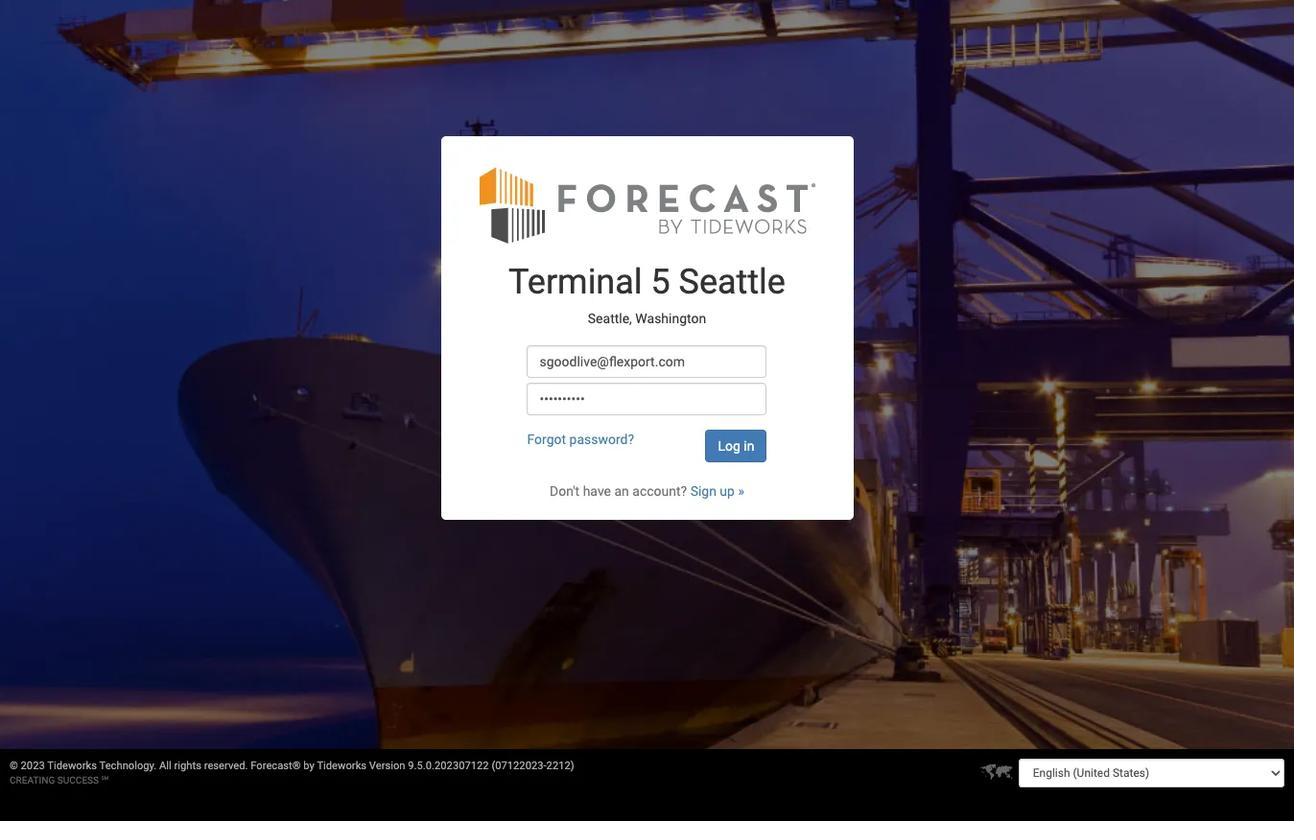 Task type: locate. For each thing, give the bounding box(es) containing it.
2212)
[[547, 760, 575, 773]]

don't
[[550, 484, 580, 500]]

log
[[719, 439, 741, 454]]

tideworks
[[47, 760, 97, 773], [317, 760, 367, 773]]

1 horizontal spatial tideworks
[[317, 760, 367, 773]]

9.5.0.202307122
[[408, 760, 489, 773]]

all
[[159, 760, 172, 773]]

seattle
[[679, 262, 786, 303]]

don't have an account? sign up »
[[550, 484, 745, 500]]

have
[[583, 484, 611, 500]]

forgot
[[527, 432, 566, 448]]

creating
[[10, 776, 55, 786]]

rights
[[174, 760, 202, 773]]

2023
[[21, 760, 45, 773]]

sign
[[691, 484, 717, 500]]

© 2023 tideworks technology. all rights reserved. forecast® by tideworks version 9.5.0.202307122 (07122023-2212) creating success ℠
[[10, 760, 575, 786]]

5
[[651, 262, 671, 303]]

forgot password? log in
[[527, 432, 755, 454]]

0 horizontal spatial tideworks
[[47, 760, 97, 773]]

technology.
[[99, 760, 157, 773]]

version
[[369, 760, 406, 773]]

tideworks right by
[[317, 760, 367, 773]]

up
[[720, 484, 735, 500]]

reserved.
[[204, 760, 248, 773]]

tideworks up success
[[47, 760, 97, 773]]

(07122023-
[[492, 760, 547, 773]]

©
[[10, 760, 18, 773]]

seattle,
[[588, 311, 632, 326]]

washington
[[636, 311, 707, 326]]

forecast® by tideworks image
[[479, 165, 815, 245]]

terminal
[[509, 262, 643, 303]]

Password password field
[[527, 383, 767, 416]]



Task type: describe. For each thing, give the bounding box(es) containing it.
1 tideworks from the left
[[47, 760, 97, 773]]

account?
[[633, 484, 687, 500]]

forecast®
[[251, 760, 301, 773]]

2 tideworks from the left
[[317, 760, 367, 773]]

forgot password? link
[[527, 432, 635, 448]]

sign up » link
[[691, 484, 745, 500]]

terminal 5 seattle seattle, washington
[[509, 262, 786, 326]]

an
[[615, 484, 630, 500]]

in
[[744, 439, 755, 454]]

password?
[[570, 432, 635, 448]]

»
[[739, 484, 745, 500]]

℠
[[101, 776, 109, 786]]

by
[[304, 760, 315, 773]]

Email or username text field
[[527, 346, 767, 379]]

log in button
[[706, 430, 767, 463]]

success
[[57, 776, 99, 786]]



